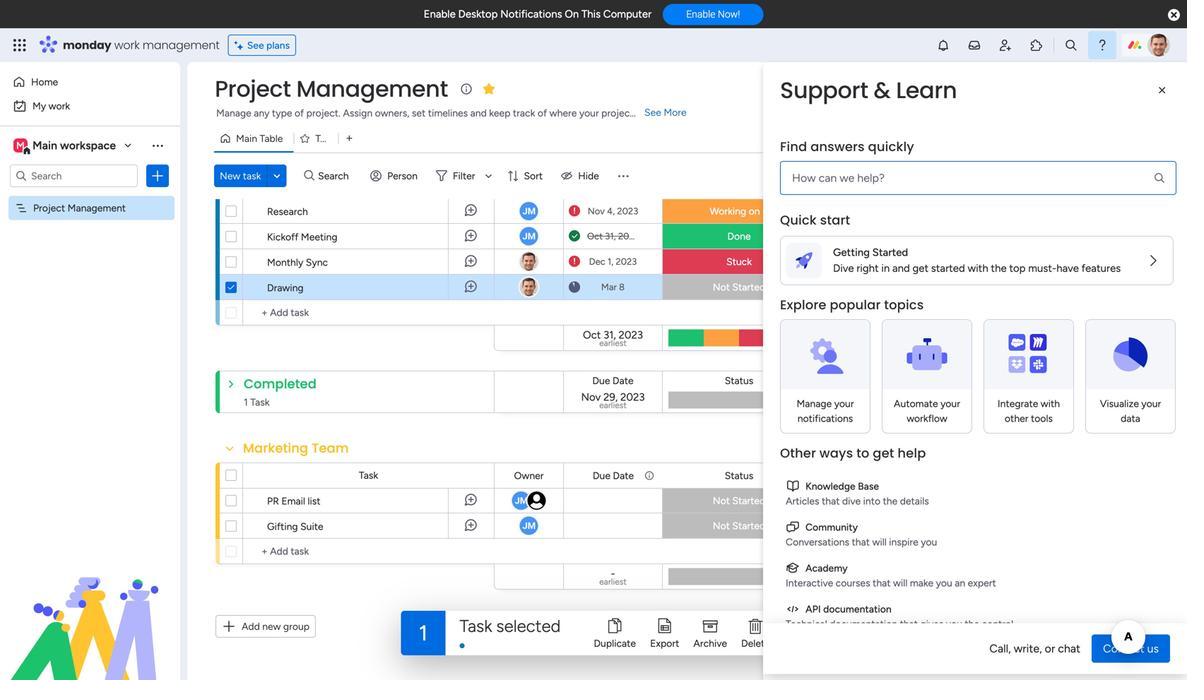 Task type: vqa. For each thing, say whether or not it's contained in the screenshot.
first the Date field from the bottom
yes



Task type: describe. For each thing, give the bounding box(es) containing it.
1 of from the left
[[295, 107, 304, 119]]

sort button
[[501, 165, 551, 187]]

project
[[602, 107, 634, 119]]

update feed image
[[968, 38, 982, 52]]

1 dropdown field from the top
[[839, 178, 892, 194]]

2 status field from the top
[[721, 468, 757, 484]]

m
[[16, 140, 25, 152]]

add new group button
[[216, 616, 316, 638]]

1 due from the top
[[593, 180, 611, 192]]

manage your notifications
[[797, 398, 854, 425]]

see for see more
[[645, 106, 661, 118]]

type
[[272, 107, 292, 119]]

find
[[780, 138, 807, 156]]

community
[[806, 522, 858, 534]]

v2 done deadline image
[[569, 230, 580, 243]]

enable for enable desktop notifications on this computer
[[424, 8, 456, 20]]

marketing
[[243, 440, 308, 458]]

Project Management field
[[211, 73, 452, 105]]

work for my
[[49, 100, 70, 112]]

task
[[243, 170, 261, 182]]

earliest inside due date nov 29, 2023 earliest
[[599, 400, 627, 411]]

task for do
[[359, 180, 378, 192]]

1
[[419, 621, 428, 646]]

call, write, or chat
[[990, 643, 1081, 656]]

1 vertical spatial you
[[936, 577, 953, 589]]

more
[[664, 106, 687, 118]]

owners,
[[375, 107, 410, 119]]

notifications image
[[936, 38, 951, 52]]

getting started dive right in and get started with the top must-have features
[[833, 246, 1121, 275]]

us
[[1148, 643, 1159, 656]]

where
[[550, 107, 577, 119]]

31, for oct 31, 2023
[[605, 231, 616, 242]]

duplicate
[[594, 638, 636, 650]]

explore
[[780, 296, 827, 314]]

workspace image
[[13, 138, 28, 153]]

that down community
[[852, 536, 870, 548]]

quickly
[[868, 138, 914, 156]]

due date field for status
[[589, 373, 637, 389]]

nov 4, 2023
[[588, 206, 638, 217]]

that down the knowledge at the bottom right of the page
[[822, 495, 840, 507]]

have
[[1057, 262, 1079, 275]]

automate your workflow link
[[882, 319, 973, 434]]

31, for oct 31, 2023 earliest
[[604, 329, 616, 342]]

management inside list box
[[68, 202, 126, 214]]

2 dropdown field from the top
[[839, 373, 892, 389]]

date inside due date nov 29, 2023 earliest
[[613, 375, 634, 387]]

1 not from the top
[[713, 281, 730, 293]]

task selected
[[460, 616, 561, 637]]

timelines
[[428, 107, 468, 119]]

api
[[806, 604, 821, 616]]

main for main workspace
[[33, 139, 57, 152]]

1 due date field from the top
[[589, 178, 638, 194]]

desktop
[[458, 8, 498, 20]]

with inside the getting started dive right in and get started with the top must-have features
[[968, 262, 989, 275]]

1 table from the left
[[260, 133, 283, 145]]

terry turtle image
[[1148, 34, 1170, 57]]

2 vertical spatial task
[[460, 616, 492, 637]]

getting
[[833, 246, 870, 259]]

0 horizontal spatial will
[[872, 536, 887, 548]]

see for see plans
[[247, 39, 264, 51]]

notifications
[[798, 413, 853, 425]]

3 not started from the top
[[713, 520, 766, 532]]

working
[[710, 205, 746, 217]]

0 horizontal spatial the
[[883, 495, 898, 507]]

manage for manage your notifications
[[797, 398, 832, 410]]

help image
[[1095, 38, 1110, 52]]

features
[[1082, 262, 1121, 275]]

new
[[262, 621, 281, 633]]

data
[[1121, 413, 1141, 425]]

documentation for api
[[823, 604, 892, 616]]

monday work management
[[63, 37, 220, 53]]

date field for due date
[[950, 373, 978, 389]]

-
[[611, 568, 615, 580]]

integrate
[[998, 398, 1038, 410]]

you for gives
[[946, 618, 963, 630]]

8
[[619, 282, 625, 293]]

marketing team
[[243, 440, 349, 458]]

and inside the getting started dive right in and get started with the top must-have features
[[893, 262, 910, 275]]

monthly sync
[[267, 257, 328, 269]]

3 dropdown field from the top
[[839, 468, 892, 484]]

manage for manage any type of project. assign owners, set timelines and keep track of where your project stands.
[[216, 107, 251, 119]]

search container element
[[780, 138, 1177, 195]]

your for automate your workflow
[[941, 398, 960, 410]]

new
[[220, 170, 240, 182]]

interactive
[[786, 577, 833, 589]]

your for manage your notifications
[[834, 398, 854, 410]]

workspace selection element
[[13, 137, 118, 155]]

do
[[262, 150, 279, 168]]

delete
[[741, 638, 770, 650]]

angle down image
[[274, 171, 280, 181]]

remove from favorites image
[[482, 82, 496, 96]]

or
[[1045, 643, 1055, 656]]

1 column information image from the top
[[797, 181, 808, 192]]

1 horizontal spatial the
[[965, 618, 980, 630]]

support
[[780, 75, 868, 106]]

oct for oct 31, 2023 earliest
[[583, 329, 601, 342]]

header element
[[763, 62, 1187, 212]]

dropdown for first dropdown field
[[842, 180, 889, 192]]

other
[[780, 445, 816, 463]]

status for 2nd status field
[[725, 470, 754, 482]]

an
[[955, 577, 966, 589]]

workspace options image
[[151, 138, 165, 152]]

visualize
[[1100, 398, 1139, 410]]

interactive courses that will make you an expert
[[786, 577, 996, 589]]

1 owner field from the top
[[511, 178, 547, 194]]

gifting
[[267, 521, 298, 533]]

mar
[[601, 282, 617, 293]]

To Do field
[[240, 150, 283, 168]]

oct for oct 31, 2023
[[587, 231, 603, 242]]

3 due from the top
[[593, 470, 611, 482]]

technical documentation that gives you the control
[[786, 618, 1014, 630]]

2 not started from the top
[[713, 495, 766, 507]]

29,
[[604, 391, 618, 404]]

set
[[412, 107, 426, 119]]

quick start
[[780, 211, 850, 229]]

2 of from the left
[[538, 107, 547, 119]]

articles
[[786, 495, 820, 507]]

main workspace
[[33, 139, 116, 152]]

expert
[[968, 577, 996, 589]]

table button
[[294, 127, 339, 150]]

documentation for technical
[[830, 618, 898, 630]]

monday
[[63, 37, 111, 53]]

pr
[[267, 495, 279, 507]]

2 table from the left
[[316, 133, 339, 145]]

done
[[728, 230, 751, 242]]

sort
[[524, 170, 543, 182]]

oct 31, 2023
[[587, 231, 639, 242]]

add
[[242, 621, 260, 633]]

other
[[1005, 413, 1029, 425]]

person button
[[365, 165, 426, 187]]

quick
[[780, 211, 817, 229]]

notifications
[[500, 8, 562, 20]]

base
[[858, 481, 879, 493]]

2023 for oct 31, 2023
[[618, 231, 639, 242]]

that left gives
[[900, 618, 918, 630]]

inspire
[[889, 536, 919, 548]]

kickoff
[[267, 231, 299, 243]]

visualize your data link
[[1086, 319, 1176, 434]]

0 vertical spatial nov
[[588, 206, 605, 217]]

Search in workspace field
[[30, 168, 118, 184]]

nov inside due date nov 29, 2023 earliest
[[581, 391, 601, 404]]

conversations that will inspire you
[[786, 536, 937, 548]]

Completed field
[[240, 375, 320, 393]]

dive
[[833, 262, 854, 275]]

How can we help? search field
[[780, 161, 1177, 195]]

details
[[900, 495, 929, 507]]

start
[[820, 211, 850, 229]]

see more
[[645, 106, 687, 118]]

1 not started from the top
[[713, 281, 766, 293]]

2 owner from the top
[[514, 470, 544, 482]]

your for visualize your data
[[1142, 398, 1161, 410]]

0 vertical spatial and
[[470, 107, 487, 119]]

due date field for owner
[[589, 468, 638, 484]]

computer
[[603, 8, 652, 20]]

task for team
[[359, 470, 378, 482]]

menu image
[[616, 169, 630, 183]]

dec
[[589, 256, 605, 268]]

extra links container element
[[780, 474, 1174, 638]]

date field for dropdown
[[950, 178, 978, 194]]

3 not from the top
[[713, 520, 730, 532]]

project.
[[306, 107, 341, 119]]

show board description image
[[458, 82, 475, 96]]

the inside the getting started dive right in and get started with the top must-have features
[[991, 262, 1007, 275]]

v2 overdue deadline image for nov 4, 2023
[[569, 205, 580, 218]]



Task type: locate. For each thing, give the bounding box(es) containing it.
3 dropdown from the top
[[842, 470, 889, 482]]

nov left 29,
[[581, 391, 601, 404]]

0 vertical spatial the
[[991, 262, 1007, 275]]

v2 overdue deadline image up v2 done deadline image
[[569, 205, 580, 218]]

1 26 from the top
[[861, 496, 870, 506]]

2 due from the top
[[593, 375, 610, 387]]

project management up project.
[[215, 73, 448, 105]]

contact us
[[1103, 643, 1159, 656]]

monthly
[[267, 257, 303, 269]]

documentation down api documentation
[[830, 618, 898, 630]]

2023 right 29,
[[621, 391, 645, 404]]

2 date field from the top
[[950, 373, 978, 389]]

4 link container element from the top
[[786, 602, 1168, 617]]

see left more
[[645, 106, 661, 118]]

table left add view icon
[[316, 133, 339, 145]]

26 down the 'base'
[[861, 496, 870, 506]]

dapulse close image
[[1168, 8, 1180, 23]]

dropdown down to
[[842, 470, 889, 482]]

1 vertical spatial date field
[[950, 373, 978, 389]]

Due Date field
[[589, 178, 638, 194], [589, 373, 637, 389], [589, 468, 638, 484]]

see left plans
[[247, 39, 264, 51]]

1 vertical spatial and
[[893, 262, 910, 275]]

dropdown field down find answers quickly
[[839, 178, 892, 194]]

0 horizontal spatial work
[[49, 100, 70, 112]]

2 dropdown from the top
[[842, 375, 889, 387]]

manage any type of project. assign owners, set timelines and keep track of where your project stands.
[[216, 107, 667, 119]]

link container element
[[786, 479, 1168, 494], [786, 520, 1168, 535], [786, 561, 1168, 576], [786, 602, 1168, 617]]

1 status field from the top
[[721, 373, 757, 389]]

1 vertical spatial oct
[[583, 329, 601, 342]]

v2 overdue deadline image left the dec
[[569, 255, 580, 269]]

Dropdown field
[[839, 178, 892, 194], [839, 373, 892, 389], [839, 468, 892, 484]]

0 vertical spatial management
[[296, 73, 448, 105]]

0 horizontal spatial main
[[33, 139, 57, 152]]

1 vertical spatial status
[[725, 470, 754, 482]]

the right into
[[883, 495, 898, 507]]

0 vertical spatial get
[[913, 262, 929, 275]]

0 vertical spatial dropdown field
[[839, 178, 892, 194]]

oct right v2 done deadline image
[[587, 231, 603, 242]]

2 enable from the left
[[686, 8, 716, 20]]

project inside list box
[[33, 202, 65, 214]]

hide button
[[556, 165, 608, 187]]

4,
[[607, 206, 615, 217]]

filter
[[453, 170, 475, 182]]

to do
[[243, 150, 279, 168]]

0 vertical spatial earliest
[[599, 338, 627, 348]]

1 vertical spatial see
[[645, 106, 661, 118]]

options image
[[151, 169, 165, 183]]

main right workspace image
[[33, 139, 57, 152]]

will left make at the right of the page
[[893, 577, 908, 589]]

right
[[857, 262, 879, 275]]

1 owner from the top
[[514, 180, 544, 192]]

31, down 4,
[[605, 231, 616, 242]]

my work option
[[8, 95, 172, 117]]

documentation down courses
[[823, 604, 892, 616]]

sync
[[306, 257, 328, 269]]

2 + add task text field from the top
[[250, 544, 488, 560]]

dec 1, 2023
[[589, 256, 637, 268]]

dropdown field up manage your notifications
[[839, 373, 892, 389]]

and left the keep
[[470, 107, 487, 119]]

of right track
[[538, 107, 547, 119]]

0 horizontal spatial enable
[[424, 8, 456, 20]]

option
[[0, 195, 180, 198]]

1 vertical spatial nov
[[581, 391, 601, 404]]

dropdown down find answers quickly
[[842, 180, 889, 192]]

your right visualize
[[1142, 398, 1161, 410]]

email
[[282, 495, 305, 507]]

1 vertical spatial the
[[883, 495, 898, 507]]

work right monday
[[114, 37, 140, 53]]

Owner field
[[511, 178, 547, 194], [511, 468, 547, 484]]

and right "in"
[[893, 262, 910, 275]]

main inside main table button
[[236, 133, 257, 145]]

0 horizontal spatial with
[[968, 262, 989, 275]]

1 vertical spatial dropdown field
[[839, 373, 892, 389]]

track
[[513, 107, 535, 119]]

project up any
[[215, 73, 291, 105]]

with inside "integrate with other tools"
[[1041, 398, 1060, 410]]

due date field left column information icon
[[589, 468, 638, 484]]

2023 for oct 31, 2023 earliest
[[619, 329, 643, 342]]

0 vertical spatial 26
[[861, 496, 870, 506]]

main up to
[[236, 133, 257, 145]]

earliest up 'duplicate' at the right bottom of page
[[599, 577, 627, 587]]

2 vertical spatial due date field
[[589, 468, 638, 484]]

table up the do
[[260, 133, 283, 145]]

my work
[[33, 100, 70, 112]]

academy
[[806, 563, 848, 575]]

0 vertical spatial with
[[968, 262, 989, 275]]

management down search in workspace field
[[68, 202, 126, 214]]

Marketing Team field
[[240, 440, 352, 458]]

due date up nov 4, 2023
[[593, 180, 634, 192]]

link container element for articles that dive into the details
[[786, 479, 1168, 494]]

- earliest
[[599, 568, 627, 587]]

technical
[[786, 618, 827, 630]]

0 horizontal spatial project management
[[33, 202, 126, 214]]

due date nov 29, 2023 earliest
[[581, 375, 645, 411]]

link container element for interactive courses that will make you an expert
[[786, 561, 1168, 576]]

see inside button
[[247, 39, 264, 51]]

must-
[[1028, 262, 1057, 275]]

link container element containing community
[[786, 520, 1168, 535]]

new task
[[220, 170, 261, 182]]

2 vertical spatial earliest
[[599, 577, 627, 587]]

1 horizontal spatial main
[[236, 133, 257, 145]]

0 horizontal spatial manage
[[216, 107, 251, 119]]

archive
[[694, 638, 727, 650]]

2023 for dec 1, 2023
[[616, 256, 637, 268]]

1 vertical spatial + add task text field
[[250, 544, 488, 560]]

2 vertical spatial due
[[593, 470, 611, 482]]

see more link
[[643, 105, 688, 119]]

1 vertical spatial not
[[713, 495, 730, 507]]

on
[[749, 205, 760, 217]]

home
[[31, 76, 58, 88]]

1 horizontal spatial management
[[296, 73, 448, 105]]

invite members image
[[999, 38, 1013, 52]]

0 vertical spatial due date field
[[589, 178, 638, 194]]

1 dropdown from the top
[[842, 180, 889, 192]]

contact us button
[[1092, 635, 1170, 663]]

date
[[613, 180, 634, 192], [954, 180, 975, 192], [613, 375, 634, 387], [954, 375, 975, 387], [613, 470, 634, 482]]

your up notifications
[[834, 398, 854, 410]]

mar 8
[[601, 282, 625, 293]]

my
[[33, 100, 46, 112]]

you right gives
[[946, 618, 963, 630]]

0 vertical spatial see
[[247, 39, 264, 51]]

0 vertical spatial not started
[[713, 281, 766, 293]]

2023 for nov 4, 2023
[[617, 206, 638, 217]]

will left inspire
[[872, 536, 887, 548]]

31, inside oct 31, 2023 earliest
[[604, 329, 616, 342]]

0 vertical spatial column information image
[[797, 181, 808, 192]]

dropdown for 2nd dropdown field from the bottom of the page
[[842, 375, 889, 387]]

1 v2 overdue deadline image from the top
[[569, 205, 580, 218]]

column information image
[[644, 470, 655, 482]]

manage
[[216, 107, 251, 119], [797, 398, 832, 410]]

1 vertical spatial 31,
[[604, 329, 616, 342]]

link container element containing knowledge base
[[786, 479, 1168, 494]]

the left top
[[991, 262, 1007, 275]]

of right type
[[295, 107, 304, 119]]

column information image down other
[[797, 470, 808, 482]]

2023 down nov 4, 2023
[[618, 231, 639, 242]]

oct 31, 2023 earliest
[[583, 329, 643, 348]]

2 column information image from the top
[[797, 470, 808, 482]]

1 vertical spatial manage
[[797, 398, 832, 410]]

due up 29,
[[593, 375, 610, 387]]

work inside option
[[49, 100, 70, 112]]

0 horizontal spatial see
[[247, 39, 264, 51]]

1 vertical spatial earliest
[[599, 400, 627, 411]]

2 status from the top
[[725, 470, 754, 482]]

0 vertical spatial + add task text field
[[250, 305, 488, 322]]

1 vertical spatial 26
[[861, 572, 870, 582]]

your right where
[[579, 107, 599, 119]]

0 vertical spatial you
[[921, 536, 937, 548]]

1 horizontal spatial project
[[215, 73, 291, 105]]

1 horizontal spatial get
[[913, 262, 929, 275]]

your inside manage your notifications
[[834, 398, 854, 410]]

main table
[[236, 133, 283, 145]]

get right to
[[873, 445, 894, 463]]

enable for enable now!
[[686, 8, 716, 20]]

26 down conversations that will inspire you
[[861, 572, 870, 582]]

nov left 4,
[[588, 206, 605, 217]]

0 vertical spatial not
[[713, 281, 730, 293]]

any
[[254, 107, 270, 119]]

v2 search image
[[304, 168, 315, 184]]

make
[[910, 577, 934, 589]]

enable now! button
[[663, 4, 764, 25]]

you left an
[[936, 577, 953, 589]]

add view image
[[347, 133, 352, 144]]

select product image
[[13, 38, 27, 52]]

0 vertical spatial oct
[[587, 231, 603, 242]]

work right my
[[49, 100, 70, 112]]

3 earliest from the top
[[599, 577, 627, 587]]

find answers quickly
[[780, 138, 914, 156]]

oct
[[587, 231, 603, 242], [583, 329, 601, 342]]

call,
[[990, 643, 1011, 656]]

due left column information icon
[[593, 470, 611, 482]]

0 vertical spatial work
[[114, 37, 140, 53]]

link container element containing api documentation
[[786, 602, 1168, 617]]

team
[[312, 440, 349, 458]]

2 vertical spatial the
[[965, 618, 980, 630]]

0 horizontal spatial get
[[873, 445, 894, 463]]

enable now!
[[686, 8, 740, 20]]

started inside the getting started dive right in and get started with the top must-have features
[[873, 246, 908, 259]]

2 v2 overdue deadline image from the top
[[569, 255, 580, 269]]

help button
[[1115, 640, 1165, 664]]

due date left column information icon
[[593, 470, 634, 482]]

0 vertical spatial documentation
[[823, 604, 892, 616]]

visualize your data
[[1100, 398, 1161, 425]]

the left control
[[965, 618, 980, 630]]

1 horizontal spatial see
[[645, 106, 661, 118]]

conversations
[[786, 536, 850, 548]]

this
[[582, 8, 601, 20]]

1 due date from the top
[[593, 180, 634, 192]]

with right started
[[968, 262, 989, 275]]

write,
[[1014, 643, 1042, 656]]

0 vertical spatial task
[[359, 180, 378, 192]]

it
[[763, 205, 769, 217]]

0 vertical spatial manage
[[216, 107, 251, 119]]

link container element for technical documentation that gives you the control
[[786, 602, 1168, 617]]

3 link container element from the top
[[786, 561, 1168, 576]]

enable desktop notifications on this computer
[[424, 8, 652, 20]]

automate your workflow
[[894, 398, 960, 425]]

lottie animation element
[[0, 538, 180, 681]]

contact
[[1103, 643, 1145, 656]]

that right courses
[[873, 577, 891, 589]]

0 horizontal spatial management
[[68, 202, 126, 214]]

1 vertical spatial owner field
[[511, 468, 547, 484]]

2 link container element from the top
[[786, 520, 1168, 535]]

explore popular topics
[[780, 296, 924, 314]]

dropdown for 3rd dropdown field from the top of the page
[[842, 470, 889, 482]]

manage up notifications
[[797, 398, 832, 410]]

2 vertical spatial not started
[[713, 520, 766, 532]]

status for first status field
[[725, 375, 754, 387]]

your up workflow
[[941, 398, 960, 410]]

suite
[[300, 521, 323, 533]]

0 vertical spatial project management
[[215, 73, 448, 105]]

hide
[[578, 170, 599, 182]]

management up assign
[[296, 73, 448, 105]]

dropdown field down to
[[839, 468, 892, 484]]

1 vertical spatial documentation
[[830, 618, 898, 630]]

with up tools
[[1041, 398, 1060, 410]]

0 vertical spatial 31,
[[605, 231, 616, 242]]

1 vertical spatial dropdown
[[842, 375, 889, 387]]

2023 inside oct 31, 2023 earliest
[[619, 329, 643, 342]]

automate
[[894, 398, 938, 410]]

enable left desktop
[[424, 8, 456, 20]]

0 vertical spatial v2 overdue deadline image
[[569, 205, 580, 218]]

work for monday
[[114, 37, 140, 53]]

1 vertical spatial get
[[873, 445, 894, 463]]

enable left the now!
[[686, 8, 716, 20]]

1 vertical spatial task
[[359, 470, 378, 482]]

0 vertical spatial due date
[[593, 180, 634, 192]]

0 horizontal spatial of
[[295, 107, 304, 119]]

1 horizontal spatial project management
[[215, 73, 448, 105]]

0 vertical spatial owner
[[514, 180, 544, 192]]

due date field up nov 4, 2023
[[589, 178, 638, 194]]

1 vertical spatial v2 overdue deadline image
[[569, 255, 580, 269]]

1 horizontal spatial and
[[893, 262, 910, 275]]

2 vertical spatial not
[[713, 520, 730, 532]]

0 horizontal spatial project
[[33, 202, 65, 214]]

1 date field from the top
[[950, 178, 978, 194]]

2023 inside due date nov 29, 2023 earliest
[[621, 391, 645, 404]]

stands.
[[636, 107, 667, 119]]

manage left any
[[216, 107, 251, 119]]

knowledge base
[[806, 481, 879, 493]]

1 vertical spatial column information image
[[797, 470, 808, 482]]

oct inside oct 31, 2023 earliest
[[583, 329, 601, 342]]

meeting
[[301, 231, 338, 243]]

project management inside list box
[[33, 202, 126, 214]]

workflow
[[907, 413, 948, 425]]

+ Add task text field
[[250, 305, 488, 322], [250, 544, 488, 560]]

monday marketplace image
[[1030, 38, 1044, 52]]

Search field
[[315, 166, 357, 186]]

your inside visualize your data
[[1142, 398, 1161, 410]]

1 vertical spatial due date field
[[589, 373, 637, 389]]

started
[[873, 246, 908, 259], [733, 281, 766, 293], [733, 495, 766, 507], [733, 520, 766, 532]]

earliest inside oct 31, 2023 earliest
[[599, 338, 627, 348]]

status element
[[721, 178, 758, 195]]

arrow down image
[[480, 168, 497, 184]]

in
[[882, 262, 890, 275]]

1 vertical spatial not started
[[713, 495, 766, 507]]

0 vertical spatial due
[[593, 180, 611, 192]]

31, down mar
[[604, 329, 616, 342]]

getting started logo image
[[796, 252, 813, 269]]

2 vertical spatial you
[[946, 618, 963, 630]]

main for main table
[[236, 133, 257, 145]]

1 vertical spatial due date
[[593, 470, 634, 482]]

1 status from the top
[[725, 375, 754, 387]]

2 owner field from the top
[[511, 468, 547, 484]]

you right inspire
[[921, 536, 937, 548]]

working on it
[[710, 205, 769, 217]]

manage inside manage your notifications
[[797, 398, 832, 410]]

1 horizontal spatial will
[[893, 577, 908, 589]]

earliest up due date nov 29, 2023 earliest
[[599, 338, 627, 348]]

your inside automate your workflow
[[941, 398, 960, 410]]

0 vertical spatial project
[[215, 73, 291, 105]]

1 + add task text field from the top
[[250, 305, 488, 322]]

1 vertical spatial work
[[49, 100, 70, 112]]

2 not from the top
[[713, 495, 730, 507]]

ways
[[820, 445, 853, 463]]

due date field up 29,
[[589, 373, 637, 389]]

2 26 from the top
[[861, 572, 870, 582]]

1 vertical spatial status field
[[721, 468, 757, 484]]

link container element containing academy
[[786, 561, 1168, 576]]

Date field
[[950, 178, 978, 194], [950, 373, 978, 389]]

link container element for conversations that will inspire you
[[786, 520, 1168, 535]]

project down search in workspace field
[[33, 202, 65, 214]]

1 horizontal spatial table
[[316, 133, 339, 145]]

get left started
[[913, 262, 929, 275]]

keep
[[489, 107, 511, 119]]

2023 down 8
[[619, 329, 643, 342]]

0 vertical spatial owner field
[[511, 178, 547, 194]]

earliest down oct 31, 2023 earliest
[[599, 400, 627, 411]]

Status field
[[721, 373, 757, 389], [721, 468, 757, 484]]

due inside due date nov 29, 2023 earliest
[[593, 375, 610, 387]]

0 vertical spatial status
[[725, 375, 754, 387]]

search everything image
[[1064, 38, 1079, 52]]

2023 right 4,
[[617, 206, 638, 217]]

earliest
[[599, 338, 627, 348], [599, 400, 627, 411], [599, 577, 627, 587]]

dropdown up manage your notifications
[[842, 375, 889, 387]]

answers
[[811, 138, 865, 156]]

selected
[[496, 616, 561, 637]]

oct up due date nov 29, 2023 earliest
[[583, 329, 601, 342]]

1 link container element from the top
[[786, 479, 1168, 494]]

column information image
[[797, 181, 808, 192], [797, 470, 808, 482]]

2 due date field from the top
[[589, 373, 637, 389]]

1 vertical spatial project management
[[33, 202, 126, 214]]

work
[[114, 37, 140, 53], [49, 100, 70, 112]]

2 vertical spatial dropdown
[[842, 470, 889, 482]]

1 horizontal spatial enable
[[686, 8, 716, 20]]

v2 overdue deadline image
[[569, 205, 580, 218], [569, 255, 580, 269]]

project management list box
[[0, 193, 180, 411]]

2023 right 1,
[[616, 256, 637, 268]]

not
[[713, 281, 730, 293], [713, 495, 730, 507], [713, 520, 730, 532]]

topics
[[884, 296, 924, 314]]

v2 overdue deadline image for dec 1, 2023
[[569, 255, 580, 269]]

project management down search in workspace field
[[33, 202, 126, 214]]

get
[[913, 262, 929, 275], [873, 445, 894, 463]]

2 vertical spatial dropdown field
[[839, 468, 892, 484]]

main inside workspace selection element
[[33, 139, 57, 152]]

column information image up quick
[[797, 181, 808, 192]]

lottie animation image
[[0, 538, 180, 681]]

1 enable from the left
[[424, 8, 456, 20]]

1 horizontal spatial with
[[1041, 398, 1060, 410]]

2 due date from the top
[[593, 470, 634, 482]]

project
[[215, 73, 291, 105], [33, 202, 65, 214]]

tools
[[1031, 413, 1053, 425]]

0 horizontal spatial and
[[470, 107, 487, 119]]

research
[[267, 206, 308, 218]]

due left menu icon
[[593, 180, 611, 192]]

1 vertical spatial owner
[[514, 470, 544, 482]]

1 horizontal spatial of
[[538, 107, 547, 119]]

1 earliest from the top
[[599, 338, 627, 348]]

drawing
[[267, 282, 304, 294]]

1 vertical spatial with
[[1041, 398, 1060, 410]]

knowledge
[[806, 481, 856, 493]]

0 horizontal spatial table
[[260, 133, 283, 145]]

3 due date field from the top
[[589, 468, 638, 484]]

2 earliest from the top
[[599, 400, 627, 411]]

1 vertical spatial will
[[893, 577, 908, 589]]

home option
[[8, 71, 172, 93]]

26
[[861, 496, 870, 506], [861, 572, 870, 582]]

list
[[308, 495, 321, 507]]

0 vertical spatial status field
[[721, 373, 757, 389]]

1 horizontal spatial work
[[114, 37, 140, 53]]

enable inside button
[[686, 8, 716, 20]]

you for inspire
[[921, 536, 937, 548]]

get inside the getting started dive right in and get started with the top must-have features
[[913, 262, 929, 275]]

management
[[296, 73, 448, 105], [68, 202, 126, 214]]



